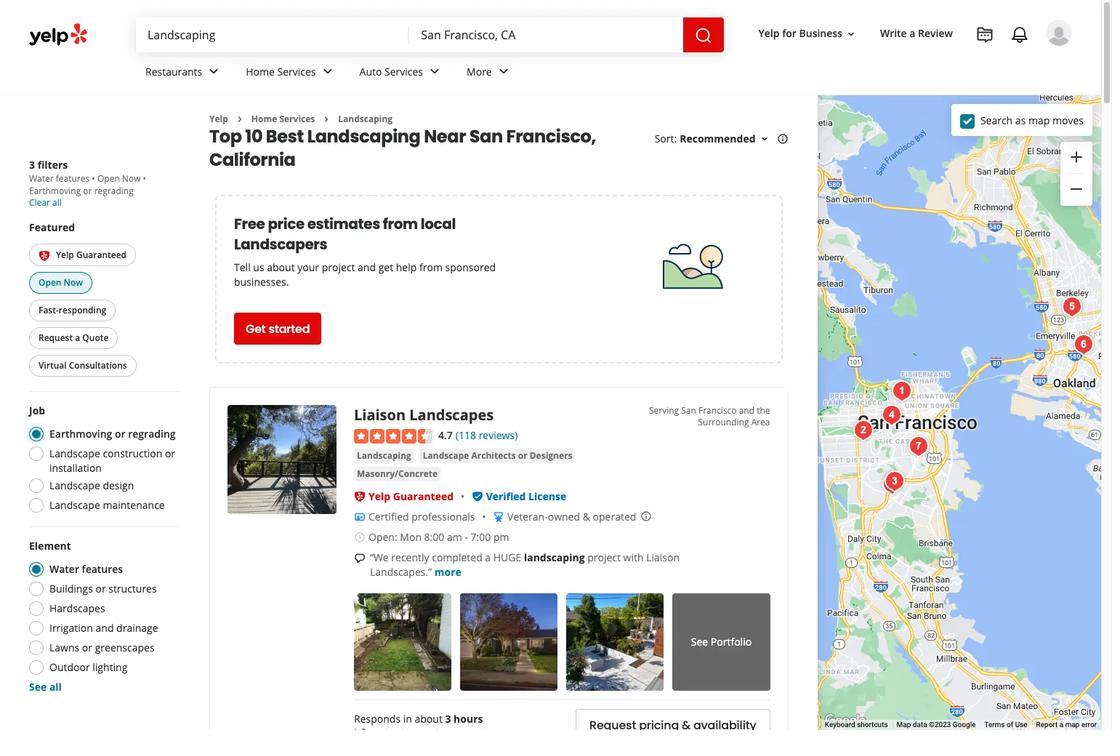 Task type: vqa. For each thing, say whether or not it's contained in the screenshot.
csgardencenter.com "link"
no



Task type: locate. For each thing, give the bounding box(es) containing it.
or left designers
[[518, 449, 528, 462]]

1 vertical spatial san
[[682, 405, 697, 417]]

landscaping link down auto
[[338, 113, 393, 125]]

yelp guaranteed up open now at the left top of the page
[[56, 249, 127, 261]]

1 vertical spatial open
[[39, 277, 61, 289]]

lighting
[[93, 661, 128, 675]]

1 vertical spatial now
[[64, 277, 83, 289]]

landscape down landscape design
[[49, 499, 100, 513]]

24 chevron down v2 image inside more link
[[495, 63, 512, 80]]

regrading up construction
[[128, 428, 176, 441]]

san right the serving
[[682, 405, 697, 417]]

yelp left for
[[759, 27, 780, 40]]

1 vertical spatial option group
[[25, 540, 180, 695]]

yelp guaranteed up certified professionals at the bottom of the page
[[369, 489, 454, 503]]

1 vertical spatial 16 chevron down v2 image
[[759, 133, 770, 145]]

project right your
[[322, 261, 355, 274]]

guaranteed up certified professionals at the bottom of the page
[[393, 489, 454, 503]]

0 horizontal spatial san
[[470, 125, 503, 149]]

3
[[29, 158, 35, 172], [445, 712, 451, 726]]

features inside 3 filters water features • open now • earthmoving or regrading clear all
[[56, 173, 90, 185]]

home services up california
[[251, 113, 315, 125]]

1 horizontal spatial 16 chevron right v2 image
[[321, 113, 333, 125]]

get
[[246, 321, 266, 337]]

1 horizontal spatial san
[[682, 405, 697, 417]]

request a quote button
[[29, 328, 118, 350]]

1 vertical spatial home
[[251, 113, 277, 125]]

0 horizontal spatial yelp guaranteed button
[[29, 244, 136, 267]]

0 vertical spatial 16 chevron down v2 image
[[846, 28, 857, 40]]

from left local in the left top of the page
[[383, 214, 418, 234]]

info icon image
[[641, 511, 652, 522], [641, 511, 652, 522]]

2 none field from the left
[[421, 27, 672, 43]]

1 vertical spatial all
[[49, 681, 62, 694]]

map left error
[[1066, 721, 1080, 729]]

services for 24 chevron down v2 icon inside auto services link
[[385, 64, 423, 78]]

and left get
[[358, 261, 376, 274]]

serving san francisco and the surrounding area
[[649, 405, 770, 429]]

0 horizontal spatial map
[[1029, 113, 1050, 127]]

a left quote
[[75, 332, 80, 345]]

home down find text box
[[246, 64, 275, 78]]

regrading inside option group
[[128, 428, 176, 441]]

3 inside 3 filters water features • open now • earthmoving or regrading clear all
[[29, 158, 35, 172]]

0 horizontal spatial and
[[96, 622, 114, 636]]

google image
[[821, 711, 869, 730]]

24 chevron down v2 image left auto
[[319, 63, 336, 80]]

16 info v2 image
[[777, 133, 789, 145]]

write
[[881, 27, 907, 40]]

bloom and lawn landscape image
[[880, 466, 910, 496]]

and left the
[[739, 405, 755, 417]]

0 vertical spatial see
[[691, 635, 708, 649]]

architects
[[472, 449, 516, 462]]

about inside free price estimates from local landscapers tell us about your project and get help from sponsored businesses.
[[267, 261, 295, 274]]

g shang garden image
[[878, 469, 907, 498]]

1 horizontal spatial guaranteed
[[393, 489, 454, 503]]

landscaping link down "4.7 star rating" image on the left bottom of the page
[[354, 449, 414, 463]]

from right help
[[420, 261, 443, 274]]

1 vertical spatial regrading
[[128, 428, 176, 441]]

0 vertical spatial 3
[[29, 158, 35, 172]]

yelp guaranteed
[[56, 249, 127, 261], [369, 489, 454, 503]]

price
[[268, 214, 305, 234]]

landscape architects or designers link
[[420, 449, 576, 463]]

free price estimates from local landscapers image
[[657, 231, 729, 304]]

all right clear
[[52, 197, 62, 209]]

0 horizontal spatial from
[[383, 214, 418, 234]]

1 vertical spatial and
[[739, 405, 755, 417]]

all inside option group
[[49, 681, 62, 694]]

now inside 3 filters water features • open now • earthmoving or regrading clear all
[[122, 173, 141, 185]]

water
[[29, 173, 54, 185], [49, 563, 79, 577]]

1 vertical spatial guaranteed
[[393, 489, 454, 503]]

1 horizontal spatial project
[[588, 551, 621, 564]]

or down the water features at the bottom
[[96, 582, 106, 596]]

0 vertical spatial home services
[[246, 64, 316, 78]]

greenscapes
[[95, 641, 155, 655]]

san right near
[[470, 125, 503, 149]]

1 vertical spatial 3
[[445, 712, 451, 726]]

huge
[[494, 551, 522, 564]]

1 vertical spatial yelp guaranteed
[[369, 489, 454, 503]]

or right construction
[[165, 447, 175, 461]]

liaison landscapes image
[[888, 376, 917, 405]]

dirty boots gardens image
[[904, 432, 934, 461]]

projects image
[[977, 26, 994, 44]]

terms
[[985, 721, 1005, 729]]

a
[[910, 27, 916, 40], [75, 332, 80, 345], [485, 551, 491, 564], [1060, 721, 1064, 729]]

regrading right the clear all link
[[94, 185, 134, 197]]

open inside 3 filters water features • open now • earthmoving or regrading clear all
[[97, 173, 120, 185]]

1 horizontal spatial open
[[97, 173, 120, 185]]

certified professionals
[[369, 510, 475, 524]]

landscape architects or designers masonry/concrete
[[357, 449, 573, 480]]

option group
[[25, 404, 180, 518], [25, 540, 180, 695]]

0 vertical spatial earthmoving
[[29, 185, 81, 197]]

24 chevron down v2 image inside restaurants link
[[205, 63, 223, 80]]

1 horizontal spatial yelp guaranteed
[[369, 489, 454, 503]]

map region
[[812, 0, 1113, 730]]

16 chevron down v2 image left 16 info v2 icon
[[759, 133, 770, 145]]

about right in
[[415, 712, 443, 726]]

0 vertical spatial guaranteed
[[76, 249, 127, 261]]

liaison up "4.7 star rating" image on the left bottom of the page
[[354, 405, 406, 425]]

16 chevron right v2 image
[[234, 113, 246, 125], [321, 113, 333, 125]]

0 horizontal spatial 16 chevron right v2 image
[[234, 113, 246, 125]]

license
[[529, 489, 567, 503]]

see all button
[[29, 681, 62, 694]]

bountiful botanicals, inc. image
[[1069, 330, 1099, 359]]

now
[[122, 173, 141, 185], [64, 277, 83, 289]]

2 24 chevron down v2 image from the left
[[319, 63, 336, 80]]

a for report
[[1060, 721, 1064, 729]]

0 vertical spatial map
[[1029, 113, 1050, 127]]

0 horizontal spatial 3
[[29, 158, 35, 172]]

1 horizontal spatial none field
[[421, 27, 672, 43]]

construction
[[103, 447, 162, 461]]

yelp guaranteed button up certified professionals at the bottom of the page
[[369, 489, 454, 503]]

0 horizontal spatial 16 chevron down v2 image
[[759, 133, 770, 145]]

yelp up certified
[[369, 489, 391, 503]]

1 horizontal spatial 16 chevron down v2 image
[[846, 28, 857, 40]]

8:00
[[424, 530, 445, 544]]

0 vertical spatial san
[[470, 125, 503, 149]]

0 horizontal spatial yelp guaranteed
[[56, 249, 127, 261]]

designers
[[530, 449, 573, 462]]

0 vertical spatial and
[[358, 261, 376, 274]]

0 vertical spatial features
[[56, 173, 90, 185]]

maintenance
[[103, 499, 165, 513]]

option group containing element
[[25, 540, 180, 695]]

0 vertical spatial about
[[267, 261, 295, 274]]

0 horizontal spatial project
[[322, 261, 355, 274]]

job
[[29, 404, 45, 418]]

earthmoving down filters
[[29, 185, 81, 197]]

1 horizontal spatial map
[[1066, 721, 1080, 729]]

1 16 chevron right v2 image from the left
[[234, 113, 246, 125]]

from
[[383, 214, 418, 234], [420, 261, 443, 274]]

2 • from the left
[[143, 173, 146, 185]]

24 chevron down v2 image
[[205, 63, 223, 80], [319, 63, 336, 80], [426, 63, 444, 80], [495, 63, 512, 80]]

1 vertical spatial liaison
[[647, 551, 680, 564]]

the
[[757, 405, 770, 417]]

home services link up california
[[251, 113, 315, 125]]

1 none field from the left
[[148, 27, 398, 43]]

landscape down installation
[[49, 479, 100, 493]]

landscaping inside button
[[357, 449, 411, 462]]

and up lawns or greenscapes
[[96, 622, 114, 636]]

home services inside business categories element
[[246, 64, 316, 78]]

24 chevron down v2 image right more
[[495, 63, 512, 80]]

nolan p. image
[[1046, 20, 1073, 46]]

see for see all
[[29, 681, 47, 694]]

regrading inside 3 filters water features • open now • earthmoving or regrading clear all
[[94, 185, 134, 197]]

home services down find text box
[[246, 64, 316, 78]]

0 vertical spatial home
[[246, 64, 275, 78]]

2 16 chevron right v2 image from the left
[[321, 113, 333, 125]]

sponsored
[[445, 261, 496, 274]]

yelp inside button
[[759, 27, 780, 40]]

none field the near
[[421, 27, 672, 43]]

1 horizontal spatial liaison
[[647, 551, 680, 564]]

yelp guaranteed button up open now at the left top of the page
[[29, 244, 136, 267]]

1 vertical spatial features
[[82, 563, 123, 577]]

recommended button
[[680, 132, 770, 146]]

16 chevron down v2 image right business
[[846, 28, 857, 40]]

surrounding
[[698, 416, 749, 429]]

liaison landscapes image
[[228, 405, 337, 514]]

open now
[[39, 277, 83, 289]]

water features
[[49, 563, 123, 577]]

services down find "field"
[[277, 64, 316, 78]]

1 vertical spatial from
[[420, 261, 443, 274]]

home services link down find "field"
[[234, 52, 348, 95]]

0 vertical spatial water
[[29, 173, 54, 185]]

1 horizontal spatial now
[[122, 173, 141, 185]]

0 vertical spatial landscaping link
[[338, 113, 393, 125]]

veteran-
[[508, 510, 548, 524]]

0 vertical spatial now
[[122, 173, 141, 185]]

a left huge
[[485, 551, 491, 564]]

1 horizontal spatial yelp guaranteed button
[[369, 489, 454, 503]]

water inside 3 filters water features • open now • earthmoving or regrading clear all
[[29, 173, 54, 185]]

0 vertical spatial yelp guaranteed button
[[29, 244, 136, 267]]

3 24 chevron down v2 image from the left
[[426, 63, 444, 80]]

or right the clear all link
[[83, 185, 92, 197]]

water up buildings
[[49, 563, 79, 577]]

guaranteed up open now at the left top of the page
[[76, 249, 127, 261]]

yelp left 10
[[209, 113, 228, 125]]

water down filters
[[29, 173, 54, 185]]

1 vertical spatial see
[[29, 681, 47, 694]]

yelp
[[759, 27, 780, 40], [209, 113, 228, 125], [56, 249, 74, 261], [369, 489, 391, 503]]

responds in about 3 hours
[[354, 712, 483, 726]]

0 vertical spatial all
[[52, 197, 62, 209]]

zoom out image
[[1068, 180, 1086, 198]]

restaurants
[[145, 64, 202, 78]]

filters
[[38, 158, 68, 172]]

landscape for architects
[[423, 449, 469, 462]]

16 chevron down v2 image inside recommended popup button
[[759, 133, 770, 145]]

a for write
[[910, 27, 916, 40]]

landscape down 4.7
[[423, 449, 469, 462]]

1 vertical spatial yelp guaranteed button
[[369, 489, 454, 503]]

24 chevron down v2 image for home services
[[319, 63, 336, 80]]

iconyelpguaranteedbadgesmall image
[[354, 491, 366, 502], [354, 491, 366, 502]]

earthmoving inside 3 filters water features • open now • earthmoving or regrading clear all
[[29, 185, 81, 197]]

24 chevron down v2 image right auto services
[[426, 63, 444, 80]]

terra gardens image
[[1058, 292, 1087, 321]]

0 vertical spatial home services link
[[234, 52, 348, 95]]

landscape design
[[49, 479, 134, 493]]

your
[[298, 261, 319, 274]]

a inside "element"
[[910, 27, 916, 40]]

16 chevron down v2 image for recommended
[[759, 133, 770, 145]]

16 chevron right v2 image right best
[[321, 113, 333, 125]]

zoom in image
[[1068, 148, 1086, 166]]

0 horizontal spatial open
[[39, 277, 61, 289]]

earthmoving up installation
[[49, 428, 112, 441]]

24 chevron down v2 image inside auto services link
[[426, 63, 444, 80]]

error
[[1082, 721, 1097, 729]]

(118
[[456, 429, 476, 442]]

4 24 chevron down v2 image from the left
[[495, 63, 512, 80]]

landscape inside landscape architects or designers masonry/concrete
[[423, 449, 469, 462]]

1 vertical spatial map
[[1066, 721, 1080, 729]]

"we recently completed a huge landscaping
[[370, 551, 585, 564]]

2 vertical spatial and
[[96, 622, 114, 636]]

0 horizontal spatial see
[[29, 681, 47, 694]]

0 horizontal spatial •
[[92, 173, 95, 185]]

1 horizontal spatial from
[[420, 261, 443, 274]]

about right us
[[267, 261, 295, 274]]

report a map error link
[[1037, 721, 1097, 729]]

0 horizontal spatial about
[[267, 261, 295, 274]]

0 vertical spatial option group
[[25, 404, 180, 518]]

a right the write
[[910, 27, 916, 40]]

1 option group from the top
[[25, 404, 180, 518]]

and inside serving san francisco and the surrounding area
[[739, 405, 755, 417]]

features up buildings or structures
[[82, 563, 123, 577]]

yelp inside button
[[56, 249, 74, 261]]

more
[[467, 64, 492, 78]]

a inside button
[[75, 332, 80, 345]]

search image
[[695, 27, 712, 44]]

moves
[[1053, 113, 1084, 127]]

project left with
[[588, 551, 621, 564]]

0 vertical spatial yelp guaranteed
[[56, 249, 127, 261]]

services right auto
[[385, 64, 423, 78]]

masonry/concrete button
[[354, 467, 441, 481]]

request
[[39, 332, 73, 345]]

logiculture image
[[849, 416, 878, 445]]

2 horizontal spatial and
[[739, 405, 755, 417]]

open inside button
[[39, 277, 61, 289]]

liaison right with
[[647, 551, 680, 564]]

landscape architects or designers button
[[420, 449, 576, 463]]

reviews)
[[479, 429, 518, 442]]

0 vertical spatial regrading
[[94, 185, 134, 197]]

16 chevron down v2 image inside yelp for business button
[[846, 28, 857, 40]]

element
[[29, 540, 71, 553]]

home right top
[[251, 113, 277, 125]]

a right "report"
[[1060, 721, 1064, 729]]

more link
[[435, 565, 462, 579]]

sort:
[[655, 132, 677, 146]]

None field
[[148, 27, 398, 43], [421, 27, 672, 43]]

features down filters
[[56, 173, 90, 185]]

1 horizontal spatial •
[[143, 173, 146, 185]]

landscape for maintenance
[[49, 499, 100, 513]]

map right as
[[1029, 113, 1050, 127]]

see
[[691, 635, 708, 649], [29, 681, 47, 694]]

0 horizontal spatial now
[[64, 277, 83, 289]]

or inside landscape construction or installation
[[165, 447, 175, 461]]

0 horizontal spatial liaison
[[354, 405, 406, 425]]

16 yelp guaranteed v2 image
[[39, 250, 50, 262]]

get
[[379, 261, 393, 274]]

3 left filters
[[29, 158, 35, 172]]

help
[[396, 261, 417, 274]]

responds
[[354, 712, 401, 726]]

services
[[277, 64, 316, 78], [385, 64, 423, 78], [280, 113, 315, 125]]

16 chevron down v2 image
[[846, 28, 857, 40], [759, 133, 770, 145]]

landscapers
[[234, 234, 327, 255]]

yelp guaranteed button
[[29, 244, 136, 267], [369, 489, 454, 503]]

or
[[83, 185, 92, 197], [115, 428, 126, 441], [165, 447, 175, 461], [518, 449, 528, 462], [96, 582, 106, 596], [82, 641, 92, 655]]

1 vertical spatial home services link
[[251, 113, 315, 125]]

0 vertical spatial open
[[97, 173, 120, 185]]

None search field
[[136, 17, 727, 52]]

free price estimates from local landscapers tell us about your project and get help from sponsored businesses.
[[234, 214, 496, 289]]

featured group
[[26, 221, 180, 380]]

shortcuts
[[857, 721, 888, 729]]

best
[[266, 125, 304, 149]]

or up construction
[[115, 428, 126, 441]]

landscape inside landscape construction or installation
[[49, 447, 100, 461]]

notifications image
[[1011, 26, 1029, 44]]

1 horizontal spatial see
[[691, 635, 708, 649]]

open now button
[[29, 273, 92, 295]]

0 vertical spatial project
[[322, 261, 355, 274]]

1 vertical spatial project
[[588, 551, 621, 564]]

san inside top 10 best landscaping near san francisco, california
[[470, 125, 503, 149]]

1 vertical spatial earthmoving
[[49, 428, 112, 441]]

all down outdoor
[[49, 681, 62, 694]]

landscaping button
[[354, 449, 414, 463]]

group
[[1061, 142, 1093, 206]]

serving
[[649, 405, 679, 417]]

3 left the hours
[[445, 712, 451, 726]]

2 option group from the top
[[25, 540, 180, 695]]

of
[[1007, 721, 1014, 729]]

near
[[424, 125, 466, 149]]

0 horizontal spatial guaranteed
[[76, 249, 127, 261]]

all inside 3 filters water features • open now • earthmoving or regrading clear all
[[52, 197, 62, 209]]

yelp right the 16 yelp guaranteed v2 icon in the top left of the page
[[56, 249, 74, 261]]

1 horizontal spatial about
[[415, 712, 443, 726]]

1 horizontal spatial 3
[[445, 712, 451, 726]]

landscape for construction
[[49, 447, 100, 461]]

16 chevron right v2 image right yelp link
[[234, 113, 246, 125]]

24 chevron down v2 image for restaurants
[[205, 63, 223, 80]]

san inside serving san francisco and the surrounding area
[[682, 405, 697, 417]]

16 clock v2 image
[[354, 531, 366, 543]]

landscape up installation
[[49, 447, 100, 461]]

yelp for business
[[759, 27, 843, 40]]

1 24 chevron down v2 image from the left
[[205, 63, 223, 80]]

1 horizontal spatial and
[[358, 261, 376, 274]]

completed
[[432, 551, 483, 564]]

map
[[1029, 113, 1050, 127], [1066, 721, 1080, 729]]

24 chevron down v2 image for auto services
[[426, 63, 444, 80]]

outdoor lighting
[[49, 661, 128, 675]]

24 chevron down v2 image right restaurants
[[205, 63, 223, 80]]

©2023
[[929, 721, 951, 729]]

0 horizontal spatial none field
[[148, 27, 398, 43]]



Task type: describe. For each thing, give the bounding box(es) containing it.
landscaping inside top 10 best landscaping near san francisco, california
[[307, 125, 421, 149]]

review
[[918, 27, 953, 40]]

yelp guaranteed inside button
[[56, 249, 127, 261]]

irrigation
[[49, 622, 93, 636]]

landscapes
[[410, 405, 494, 425]]

open:
[[369, 530, 398, 544]]

get started
[[246, 321, 310, 337]]

with
[[624, 551, 644, 564]]

virtual consultations
[[39, 360, 127, 372]]

yelp link
[[209, 113, 228, 125]]

see portfolio
[[691, 635, 752, 649]]

&
[[583, 510, 590, 524]]

1 vertical spatial water
[[49, 563, 79, 577]]

map for error
[[1066, 721, 1080, 729]]

search as map moves
[[981, 113, 1084, 127]]

hours
[[454, 712, 483, 726]]

16 trending v2 image
[[354, 727, 366, 730]]

verified
[[486, 489, 526, 503]]

masonry/concrete link
[[354, 467, 441, 481]]

and inside option group
[[96, 622, 114, 636]]

features inside option group
[[82, 563, 123, 577]]

16 speech v2 image
[[354, 553, 366, 564]]

1 vertical spatial home services
[[251, 113, 315, 125]]

keyboard shortcuts
[[825, 721, 888, 729]]

local
[[421, 214, 456, 234]]

landscapes."
[[370, 565, 432, 579]]

in
[[403, 712, 412, 726]]

report a map error
[[1037, 721, 1097, 729]]

pm
[[494, 530, 509, 544]]

estimates
[[307, 214, 380, 234]]

4.7
[[438, 429, 453, 442]]

user actions element
[[747, 18, 1093, 108]]

free
[[234, 214, 265, 234]]

featured
[[29, 221, 75, 235]]

installation
[[49, 462, 102, 476]]

16 certified professionals v2 image
[[354, 511, 366, 523]]

outdoor
[[49, 661, 90, 675]]

option group containing job
[[25, 404, 180, 518]]

16 verified v2 image
[[472, 491, 483, 502]]

hardscapes
[[49, 602, 105, 616]]

quote
[[82, 332, 109, 345]]

am
[[447, 530, 462, 544]]

liaison inside project with liaison landscapes."
[[647, 551, 680, 564]]

16 chevron right v2 image for home services
[[234, 113, 246, 125]]

verified license
[[486, 489, 567, 503]]

or inside landscape architects or designers masonry/concrete
[[518, 449, 528, 462]]

services for 24 chevron down v2 icon associated with home services
[[277, 64, 316, 78]]

francisco,
[[506, 125, 596, 149]]

google
[[953, 721, 976, 729]]

virtual
[[39, 360, 67, 372]]

Find text field
[[148, 27, 398, 43]]

veteran-owned & operated
[[508, 510, 636, 524]]

4.7 link
[[438, 427, 453, 443]]

top
[[209, 125, 242, 149]]

francisco
[[699, 405, 737, 417]]

buildings
[[49, 582, 93, 596]]

project inside project with liaison landscapes."
[[588, 551, 621, 564]]

landscape for design
[[49, 479, 100, 493]]

and inside free price estimates from local landscapers tell us about your project and get help from sponsored businesses.
[[358, 261, 376, 274]]

as
[[1016, 113, 1026, 127]]

responding
[[59, 305, 106, 317]]

clear all link
[[29, 197, 62, 209]]

liaison landscapes link
[[354, 405, 494, 425]]

us
[[253, 261, 264, 274]]

terms of use
[[985, 721, 1028, 729]]

a for request
[[75, 332, 80, 345]]

project inside free price estimates from local landscapers tell us about your project and get help from sponsored businesses.
[[322, 261, 355, 274]]

landscape maintenance
[[49, 499, 165, 513]]

get started button
[[234, 313, 322, 345]]

more link
[[455, 52, 524, 95]]

16 veteran owned v2 image
[[493, 511, 505, 523]]

(118 reviews)
[[456, 429, 518, 442]]

liaison landscapes
[[354, 405, 494, 425]]

services right 10
[[280, 113, 315, 125]]

or inside 3 filters water features • open now • earthmoving or regrading clear all
[[83, 185, 92, 197]]

map
[[897, 721, 911, 729]]

1 vertical spatial landscaping link
[[354, 449, 414, 463]]

now inside button
[[64, 277, 83, 289]]

tell
[[234, 261, 251, 274]]

1 • from the left
[[92, 173, 95, 185]]

project with liaison landscapes."
[[370, 551, 680, 579]]

16 chevron right v2 image for landscaping
[[321, 113, 333, 125]]

0 vertical spatial from
[[383, 214, 418, 234]]

0 vertical spatial liaison
[[354, 405, 406, 425]]

started
[[269, 321, 310, 337]]

map for moves
[[1029, 113, 1050, 127]]

top 10 best landscaping near san francisco, california
[[209, 125, 596, 172]]

see portfolio link
[[673, 593, 770, 691]]

24 chevron down v2 image for more
[[495, 63, 512, 80]]

clear
[[29, 197, 50, 209]]

restaurants link
[[134, 52, 234, 95]]

see for see portfolio
[[691, 635, 708, 649]]

yelp for business button
[[753, 21, 863, 47]]

terms of use link
[[985, 721, 1028, 729]]

search
[[981, 113, 1013, 127]]

4.7 star rating image
[[354, 429, 433, 444]]

3 filters water features • open now • earthmoving or regrading clear all
[[29, 158, 146, 209]]

earthmoving inside option group
[[49, 428, 112, 441]]

Near text field
[[421, 27, 672, 43]]

or up outdoor lighting
[[82, 641, 92, 655]]

masonry/concrete
[[357, 468, 438, 480]]

7:00
[[471, 530, 491, 544]]

recently
[[391, 551, 429, 564]]

guaranteed inside featured group
[[76, 249, 127, 261]]

16 chevron down v2 image for yelp for business
[[846, 28, 857, 40]]

fast-responding button
[[29, 300, 116, 322]]

auto
[[360, 64, 382, 78]]

map data ©2023 google
[[897, 721, 976, 729]]

lawns
[[49, 641, 79, 655]]

verified license button
[[486, 489, 567, 503]]

1 vertical spatial about
[[415, 712, 443, 726]]

business categories element
[[134, 52, 1073, 95]]

zenscape image
[[878, 400, 907, 429]]

landscape construction or installation
[[49, 447, 175, 476]]

home inside business categories element
[[246, 64, 275, 78]]

none field find
[[148, 27, 398, 43]]



